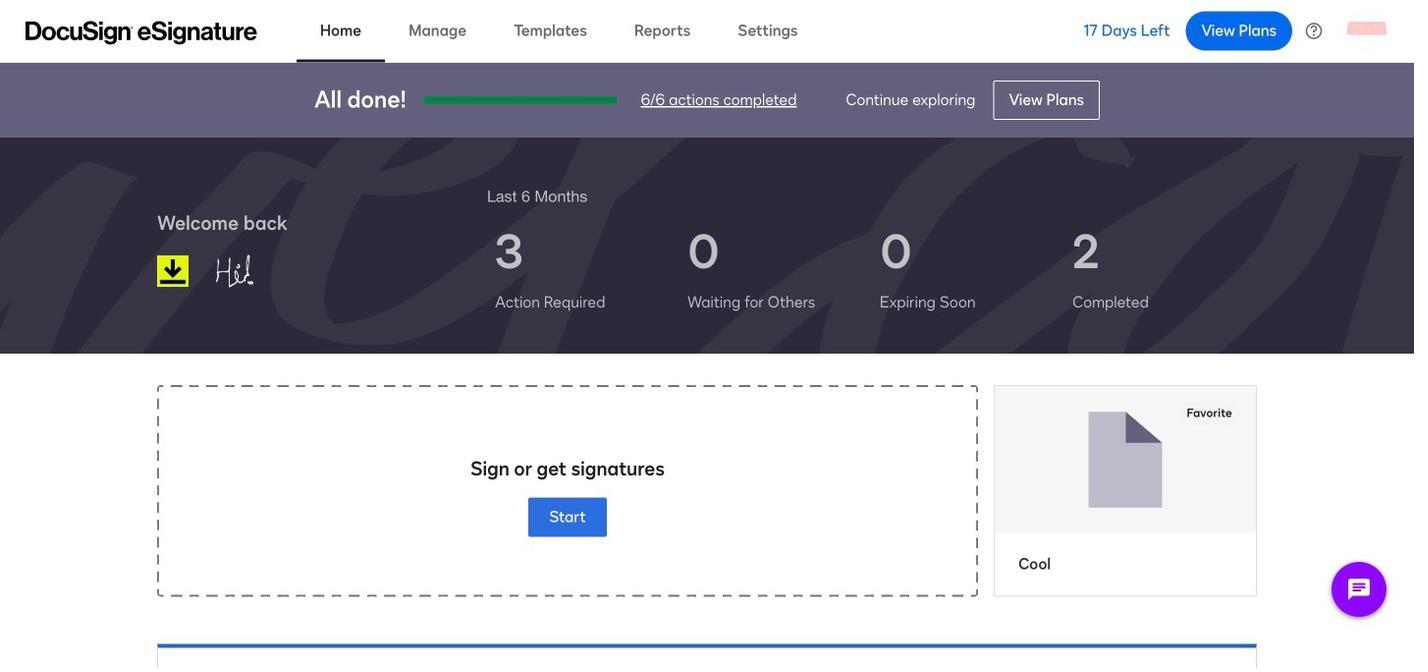 Task type: vqa. For each thing, say whether or not it's contained in the screenshot.
Generic Name IMAGE
yes



Task type: describe. For each thing, give the bounding box(es) containing it.
your uploaded profile image image
[[1348, 11, 1387, 51]]

docusign esignature image
[[26, 21, 257, 45]]

docusignlogo image
[[157, 255, 189, 287]]



Task type: locate. For each thing, give the bounding box(es) containing it.
use cool image
[[995, 386, 1257, 533]]

list
[[487, 208, 1258, 330]]

generic name image
[[205, 246, 307, 297]]

heading
[[487, 185, 588, 208]]



